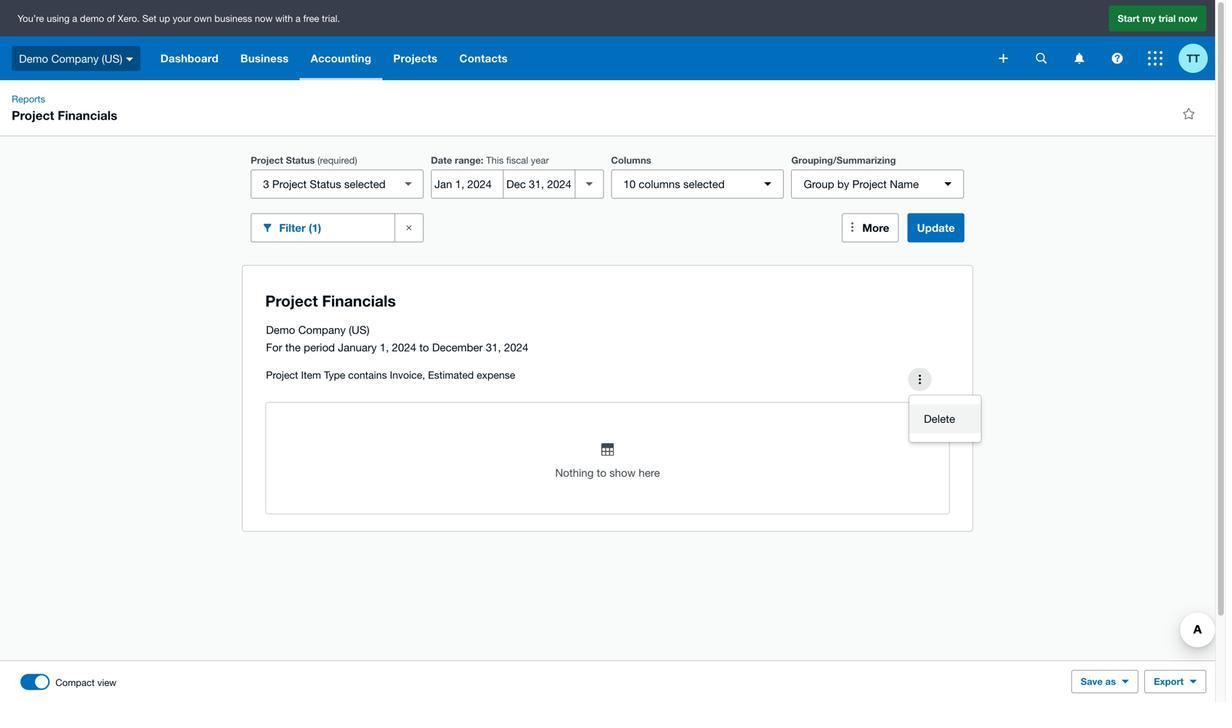 Task type: vqa. For each thing, say whether or not it's contained in the screenshot.
Custom
no



Task type: locate. For each thing, give the bounding box(es) containing it.
project left status
[[251, 155, 283, 166]]

compact view
[[55, 678, 116, 689]]

year
[[531, 155, 549, 166]]

project down for
[[266, 369, 298, 381]]

you're using a demo of xero. set up your own business now with a free trial.
[[18, 13, 340, 24]]

list of convenience dates image
[[575, 170, 604, 199]]

more button
[[842, 213, 899, 243]]

2024 right 31,
[[504, 341, 528, 354]]

financials
[[58, 108, 117, 123]]

update
[[917, 221, 955, 235]]

demo inside popup button
[[19, 52, 48, 65]]

filter (1) button
[[251, 213, 394, 243]]

dashboard
[[160, 52, 218, 65]]

nothing
[[555, 467, 594, 479]]

as
[[1105, 676, 1116, 688]]

)
[[355, 155, 357, 166]]

a right using
[[72, 13, 77, 24]]

selected
[[683, 178, 725, 190]]

1 horizontal spatial a
[[295, 13, 301, 24]]

0 horizontal spatial 2024
[[392, 341, 416, 354]]

open image
[[394, 170, 423, 199]]

svg image inside demo company (us) popup button
[[126, 57, 133, 61]]

project inside the reports project financials
[[12, 108, 54, 123]]

now
[[255, 13, 273, 24], [1178, 13, 1198, 24]]

project
[[12, 108, 54, 123], [251, 155, 283, 166], [852, 178, 887, 190], [266, 369, 298, 381]]

Select end date field
[[503, 170, 575, 198]]

Report title field
[[262, 284, 943, 318]]

by
[[837, 178, 849, 190]]

own
[[194, 13, 212, 24]]

1 horizontal spatial demo
[[266, 324, 295, 336]]

now left with
[[255, 13, 273, 24]]

0 horizontal spatial a
[[72, 13, 77, 24]]

(us) inside popup button
[[102, 52, 122, 65]]

svg image
[[1148, 51, 1163, 66], [1075, 53, 1084, 64], [1112, 53, 1123, 64], [126, 57, 133, 61]]

0 vertical spatial company
[[51, 52, 99, 65]]

status
[[286, 155, 315, 166]]

(us) for demo company (us)
[[102, 52, 122, 65]]

demo down you're
[[19, 52, 48, 65]]

0 horizontal spatial now
[[255, 13, 273, 24]]

nothing to show here
[[555, 467, 660, 479]]

projects
[[393, 52, 437, 65]]

tt
[[1186, 52, 1200, 65]]

0 vertical spatial demo
[[19, 52, 48, 65]]

:
[[481, 155, 483, 166]]

export
[[1154, 676, 1184, 688]]

period
[[304, 341, 335, 354]]

(us) up january
[[349, 324, 369, 336]]

item
[[301, 369, 321, 381]]

demo for demo company (us) for the period january 1, 2024 to december 31, 2024
[[266, 324, 295, 336]]

banner
[[0, 0, 1215, 80]]

0 horizontal spatial (us)
[[102, 52, 122, 65]]

company
[[51, 52, 99, 65], [298, 324, 346, 336]]

reports link
[[6, 92, 51, 107]]

1 horizontal spatial (us)
[[349, 324, 369, 336]]

a
[[72, 13, 77, 24], [295, 13, 301, 24]]

now right trial
[[1178, 13, 1198, 24]]

to up invoice,
[[419, 341, 429, 354]]

1 horizontal spatial now
[[1178, 13, 1198, 24]]

trial
[[1158, 13, 1176, 24]]

0 horizontal spatial demo
[[19, 52, 48, 65]]

estimated
[[428, 369, 474, 381]]

(us) inside demo company (us) for the period january 1, 2024 to december 31, 2024
[[349, 324, 369, 336]]

1 now from the left
[[255, 13, 273, 24]]

10 columns selected
[[623, 178, 725, 190]]

to
[[419, 341, 429, 354], [597, 467, 606, 479]]

31,
[[486, 341, 501, 354]]

company inside popup button
[[51, 52, 99, 65]]

demo inside demo company (us) for the period january 1, 2024 to december 31, 2024
[[266, 324, 295, 336]]

0 vertical spatial to
[[419, 341, 429, 354]]

(us) for demo company (us) for the period january 1, 2024 to december 31, 2024
[[349, 324, 369, 336]]

free
[[303, 13, 319, 24]]

more
[[862, 221, 889, 235]]

Select start date field
[[432, 170, 503, 198]]

None field
[[251, 170, 424, 199]]

1 horizontal spatial to
[[597, 467, 606, 479]]

(us) down of
[[102, 52, 122, 65]]

company down using
[[51, 52, 99, 65]]

update button
[[908, 213, 964, 243]]

demo company (us) button
[[0, 36, 149, 80]]

the
[[285, 341, 301, 354]]

0 horizontal spatial to
[[419, 341, 429, 354]]

company inside demo company (us) for the period january 1, 2024 to december 31, 2024
[[298, 324, 346, 336]]

(us)
[[102, 52, 122, 65], [349, 324, 369, 336]]

2 now from the left
[[1178, 13, 1198, 24]]

1 vertical spatial to
[[597, 467, 606, 479]]

1 horizontal spatial 2024
[[504, 341, 528, 354]]

columns
[[611, 155, 651, 166]]

demo company (us) for the period january 1, 2024 to december 31, 2024
[[266, 324, 528, 354]]

1 vertical spatial (us)
[[349, 324, 369, 336]]

project down reports link at the left top
[[12, 108, 54, 123]]

grouping/summarizing
[[791, 155, 896, 166]]

svg image
[[1036, 53, 1047, 64], [999, 54, 1008, 63]]

1 vertical spatial company
[[298, 324, 346, 336]]

0 horizontal spatial company
[[51, 52, 99, 65]]

demo up for
[[266, 324, 295, 336]]

pick an action image
[[905, 365, 934, 394]]

2024
[[392, 341, 416, 354], [504, 341, 528, 354]]

for
[[266, 341, 282, 354]]

set
[[142, 13, 157, 24]]

business
[[215, 13, 252, 24]]

2 2024 from the left
[[504, 341, 528, 354]]

to left show
[[597, 467, 606, 479]]

1 2024 from the left
[[392, 341, 416, 354]]

a left free
[[295, 13, 301, 24]]

company up the period
[[298, 324, 346, 336]]

add to favourites image
[[1174, 99, 1203, 128]]

project inside popup button
[[852, 178, 887, 190]]

remove all filters image
[[397, 216, 421, 240]]

demo
[[19, 52, 48, 65], [266, 324, 295, 336]]

0 horizontal spatial svg image
[[999, 54, 1008, 63]]

business
[[240, 52, 289, 65]]

business button
[[229, 36, 300, 80]]

tt button
[[1179, 36, 1215, 80]]

0 vertical spatial (us)
[[102, 52, 122, 65]]

dashboard link
[[149, 36, 229, 80]]

compact
[[55, 678, 95, 689]]

trial.
[[322, 13, 340, 24]]

2024 right 1,
[[392, 341, 416, 354]]

start my trial now
[[1118, 13, 1198, 24]]

project right by at the top right of the page
[[852, 178, 887, 190]]

this
[[486, 155, 504, 166]]

1 vertical spatial demo
[[266, 324, 295, 336]]

contacts
[[459, 52, 508, 65]]

(1)
[[309, 221, 321, 235]]

1 horizontal spatial company
[[298, 324, 346, 336]]



Task type: describe. For each thing, give the bounding box(es) containing it.
filter (1)
[[279, 221, 321, 235]]

my
[[1142, 13, 1156, 24]]

group
[[804, 178, 834, 190]]

accounting
[[311, 52, 371, 65]]

invoice,
[[390, 369, 425, 381]]

name
[[890, 178, 919, 190]]

delete button
[[909, 405, 981, 434]]

delete group
[[909, 396, 981, 443]]

accounting button
[[300, 36, 382, 80]]

view
[[97, 678, 116, 689]]

export button
[[1144, 671, 1206, 694]]

january
[[338, 341, 377, 354]]

company for demo company (us) for the period january 1, 2024 to december 31, 2024
[[298, 324, 346, 336]]

1,
[[380, 341, 389, 354]]

demo for demo company (us)
[[19, 52, 48, 65]]

project status ( required )
[[251, 155, 357, 166]]

expense
[[477, 369, 515, 381]]

group by project name button
[[791, 170, 964, 199]]

contains
[[348, 369, 387, 381]]

type
[[324, 369, 345, 381]]

10
[[623, 178, 636, 190]]

required
[[320, 155, 355, 166]]

contacts button
[[448, 36, 519, 80]]

to inside demo company (us) for the period january 1, 2024 to december 31, 2024
[[419, 341, 429, 354]]

of
[[107, 13, 115, 24]]

here
[[639, 467, 660, 479]]

fiscal
[[506, 155, 528, 166]]

filter
[[279, 221, 306, 235]]

delete list box
[[909, 396, 981, 443]]

december
[[432, 341, 483, 354]]

columns
[[639, 178, 680, 190]]

with
[[275, 13, 293, 24]]

start
[[1118, 13, 1140, 24]]

project item type contains invoice, estimated expense
[[266, 369, 515, 381]]

show
[[609, 467, 636, 479]]

date
[[431, 155, 452, 166]]

save as button
[[1071, 671, 1138, 694]]

reports
[[12, 93, 45, 105]]

demo
[[80, 13, 104, 24]]

3 Project Status selected text field
[[251, 170, 397, 198]]

group by project name
[[804, 178, 919, 190]]

1 horizontal spatial svg image
[[1036, 53, 1047, 64]]

using
[[47, 13, 70, 24]]

delete
[[924, 413, 955, 425]]

banner containing dashboard
[[0, 0, 1215, 80]]

range
[[455, 155, 481, 166]]

(
[[317, 155, 320, 166]]

1 a from the left
[[72, 13, 77, 24]]

projects button
[[382, 36, 448, 80]]

xero.
[[118, 13, 140, 24]]

save
[[1081, 676, 1103, 688]]

2 a from the left
[[295, 13, 301, 24]]

date range : this fiscal year
[[431, 155, 549, 166]]

company for demo company (us)
[[51, 52, 99, 65]]

your
[[173, 13, 191, 24]]

up
[[159, 13, 170, 24]]

demo company (us)
[[19, 52, 122, 65]]

you're
[[18, 13, 44, 24]]

save as
[[1081, 676, 1116, 688]]

reports project financials
[[12, 93, 117, 123]]



